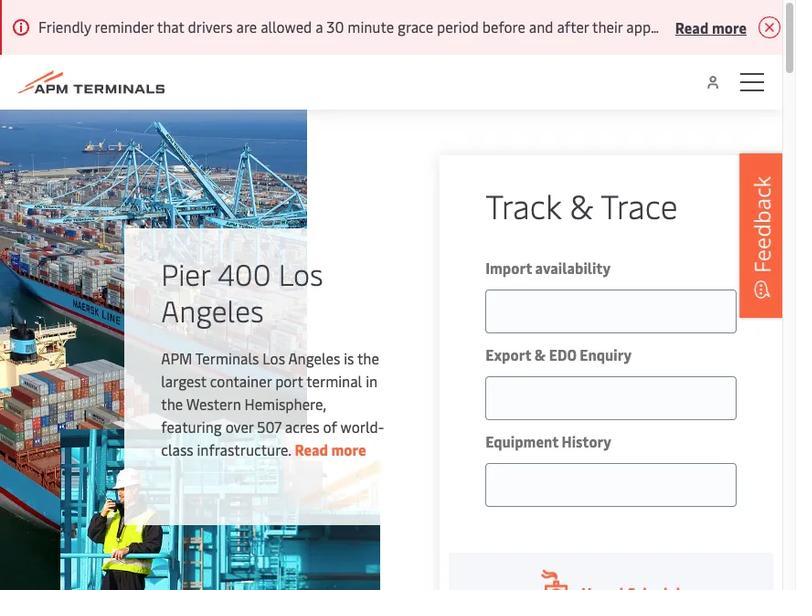 Task type: vqa. For each thing, say whether or not it's contained in the screenshot.
the right 10/23/23 13:00
no



Task type: locate. For each thing, give the bounding box(es) containing it.
read for read more button
[[676, 17, 709, 37]]

1 horizontal spatial read
[[676, 17, 709, 37]]

read more left close alert icon
[[676, 17, 747, 37]]

availability
[[535, 258, 611, 278]]

& left trace
[[570, 183, 594, 228]]

read more link
[[295, 440, 366, 460]]

read for read more link
[[295, 440, 328, 460]]

read down acres
[[295, 440, 328, 460]]

1 vertical spatial read
[[295, 440, 328, 460]]

los inside 'apm terminals los angeles is the largest container port terminal in the western hemisphere, featuring over 507 acres of world- class infrastructure.'
[[263, 348, 285, 369]]

the down largest
[[161, 394, 183, 414]]

read more
[[676, 17, 747, 37], [295, 440, 366, 460]]

equipment history
[[486, 432, 612, 452]]

0 horizontal spatial more
[[331, 440, 366, 460]]

1 vertical spatial more
[[331, 440, 366, 460]]

is
[[344, 348, 354, 369]]

1 vertical spatial &
[[535, 345, 546, 365]]

largest
[[161, 371, 206, 391]]

export
[[486, 345, 531, 365]]

los right 400
[[279, 254, 323, 294]]

read more down of
[[295, 440, 366, 460]]

&
[[570, 183, 594, 228], [535, 345, 546, 365]]

angeles inside 'apm terminals los angeles is the largest container port terminal in the western hemisphere, featuring over 507 acres of world- class infrastructure.'
[[288, 348, 340, 369]]

0 horizontal spatial &
[[535, 345, 546, 365]]

1 horizontal spatial the
[[357, 348, 379, 369]]

los
[[279, 254, 323, 294], [263, 348, 285, 369]]

close alert image
[[758, 16, 780, 38]]

1 horizontal spatial more
[[712, 17, 747, 37]]

0 vertical spatial more
[[712, 17, 747, 37]]

class
[[161, 440, 193, 460]]

angeles
[[161, 291, 264, 330], [288, 348, 340, 369]]

the
[[357, 348, 379, 369], [161, 394, 183, 414]]

0 vertical spatial read
[[676, 17, 709, 37]]

terminal
[[307, 371, 362, 391]]

read inside button
[[676, 17, 709, 37]]

0 vertical spatial the
[[357, 348, 379, 369]]

1 vertical spatial read more
[[295, 440, 366, 460]]

more
[[712, 17, 747, 37], [331, 440, 366, 460]]

world-
[[341, 417, 384, 437]]

equipment
[[486, 432, 559, 452]]

track
[[486, 183, 562, 228]]

& left edo
[[535, 345, 546, 365]]

0 horizontal spatial read more
[[295, 440, 366, 460]]

the right the is
[[357, 348, 379, 369]]

0 vertical spatial read more
[[676, 17, 747, 37]]

1 vertical spatial angeles
[[288, 348, 340, 369]]

1 horizontal spatial angeles
[[288, 348, 340, 369]]

edo
[[549, 345, 577, 365]]

pier 400 los angeles
[[161, 254, 323, 330]]

los inside pier 400 los angeles
[[279, 254, 323, 294]]

more inside button
[[712, 17, 747, 37]]

angeles for 400
[[161, 291, 264, 330]]

& for edo
[[535, 345, 546, 365]]

import availability
[[486, 258, 611, 278]]

read more for read more button
[[676, 17, 747, 37]]

0 vertical spatial angeles
[[161, 291, 264, 330]]

import
[[486, 258, 532, 278]]

0 vertical spatial los
[[279, 254, 323, 294]]

history
[[562, 432, 612, 452]]

angeles up terminal
[[288, 348, 340, 369]]

read
[[676, 17, 709, 37], [295, 440, 328, 460]]

feedback
[[747, 176, 777, 273]]

0 horizontal spatial read
[[295, 440, 328, 460]]

trace
[[601, 183, 678, 228]]

0 horizontal spatial the
[[161, 394, 183, 414]]

0 horizontal spatial angeles
[[161, 291, 264, 330]]

angeles up terminals
[[161, 291, 264, 330]]

0 vertical spatial &
[[570, 183, 594, 228]]

1 horizontal spatial read more
[[676, 17, 747, 37]]

pier
[[161, 254, 210, 294]]

los up port
[[263, 348, 285, 369]]

more down the 'world-'
[[331, 440, 366, 460]]

featuring
[[161, 417, 222, 437]]

track & trace
[[486, 183, 678, 228]]

read more button
[[676, 16, 747, 38]]

read left close alert icon
[[676, 17, 709, 37]]

1 vertical spatial los
[[263, 348, 285, 369]]

1 horizontal spatial &
[[570, 183, 594, 228]]

angeles inside pier 400 los angeles
[[161, 291, 264, 330]]

more left close alert icon
[[712, 17, 747, 37]]



Task type: describe. For each thing, give the bounding box(es) containing it.
507
[[257, 417, 282, 437]]

over
[[226, 417, 254, 437]]

angeles for terminals
[[288, 348, 340, 369]]

feedback button
[[740, 153, 785, 318]]

los angeles pier 400 image
[[0, 110, 307, 591]]

in
[[366, 371, 378, 391]]

infrastructure.
[[197, 440, 291, 460]]

more for read more button
[[712, 17, 747, 37]]

export & edo enquiry
[[486, 345, 632, 365]]

container
[[210, 371, 272, 391]]

apm terminals los angeles is the largest container port terminal in the western hemisphere, featuring over 507 acres of world- class infrastructure.
[[161, 348, 384, 460]]

apm
[[161, 348, 192, 369]]

los for terminals
[[263, 348, 285, 369]]

western
[[186, 394, 241, 414]]

more for read more link
[[331, 440, 366, 460]]

terminals
[[195, 348, 259, 369]]

400
[[218, 254, 271, 294]]

& for trace
[[570, 183, 594, 228]]

los for 400
[[279, 254, 323, 294]]

1 vertical spatial the
[[161, 394, 183, 414]]

hemisphere,
[[245, 394, 326, 414]]

enquiry
[[580, 345, 632, 365]]

acres
[[285, 417, 320, 437]]

read more for read more link
[[295, 440, 366, 460]]

la secondary image
[[60, 430, 380, 591]]

port
[[275, 371, 303, 391]]

of
[[323, 417, 337, 437]]



